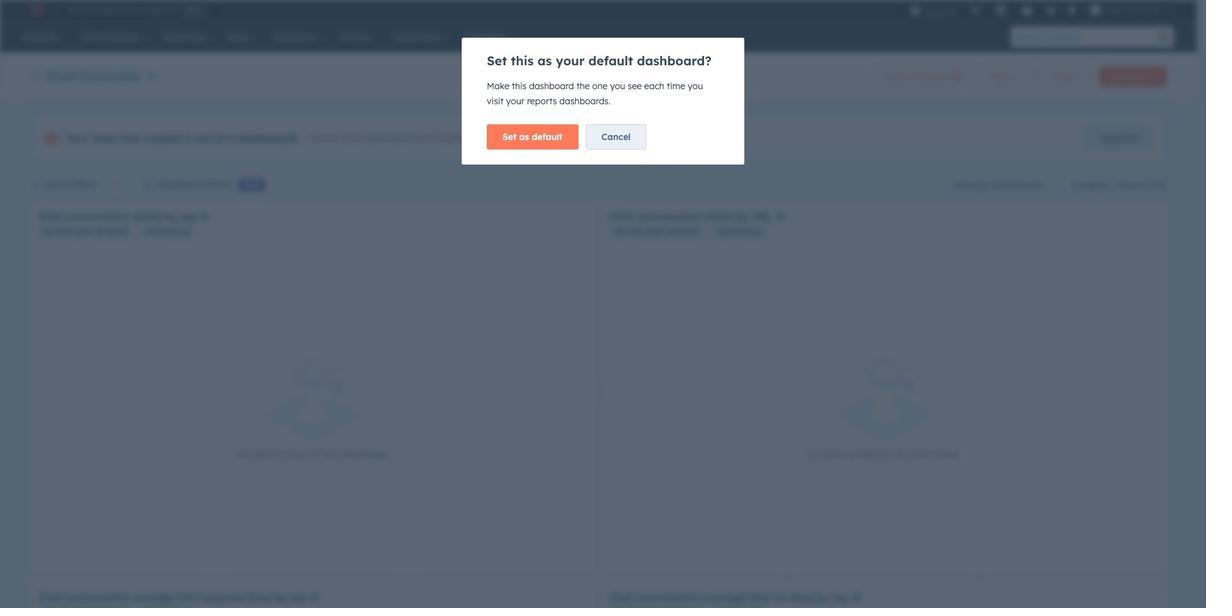 Task type: locate. For each thing, give the bounding box(es) containing it.
marketplaces image
[[995, 6, 1006, 17]]

Search HubSpot search field
[[1011, 26, 1153, 48]]

banner
[[30, 63, 1167, 87]]

chat conversation totals by rep element
[[30, 202, 596, 576]]

menu
[[903, 0, 1182, 20]]

chat conversation average time to close by rep element
[[602, 583, 1168, 608]]

chat conversation average first response time by rep element
[[30, 583, 596, 608]]



Task type: vqa. For each thing, say whether or not it's contained in the screenshot.
the rightmost To
no



Task type: describe. For each thing, give the bounding box(es) containing it.
chat conversation totals by url element
[[602, 202, 1168, 576]]

jer mill image
[[1090, 4, 1101, 16]]



